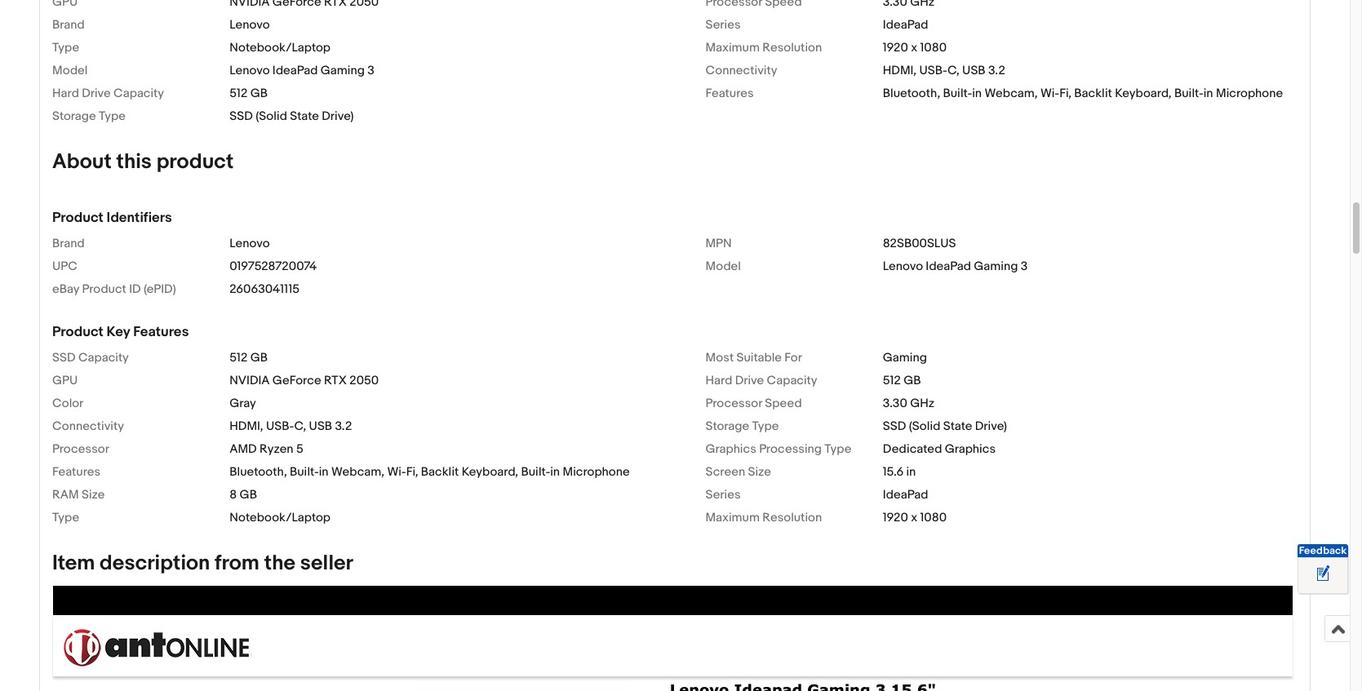 Task type: describe. For each thing, give the bounding box(es) containing it.
3.30
[[883, 396, 908, 412]]

brand for mpn
[[52, 236, 85, 251]]

ebay product id (epid)
[[52, 282, 176, 297]]

most suitable for
[[706, 350, 803, 366]]

processor speed
[[706, 396, 802, 412]]

0 horizontal spatial hard drive capacity
[[52, 85, 164, 101]]

size for screen size
[[748, 465, 772, 480]]

1 horizontal spatial gaming
[[883, 350, 927, 366]]

5
[[296, 442, 304, 457]]

series for 8 gb
[[706, 487, 741, 503]]

dedicated
[[883, 442, 943, 457]]

1 horizontal spatial webcam,
[[985, 85, 1038, 101]]

0 horizontal spatial webcam,
[[331, 465, 385, 480]]

1 horizontal spatial storage
[[706, 419, 750, 434]]

0 vertical spatial capacity
[[114, 85, 164, 101]]

0 vertical spatial hdmi,
[[883, 63, 917, 78]]

gpu
[[52, 373, 78, 389]]

0 horizontal spatial 3
[[368, 63, 375, 78]]

upc
[[52, 259, 77, 274]]

0 horizontal spatial hdmi,
[[230, 419, 263, 434]]

1 vertical spatial (solid
[[909, 419, 941, 434]]

rtx
[[324, 373, 347, 389]]

size for ram size
[[82, 487, 105, 503]]

processing
[[759, 442, 822, 457]]

1 horizontal spatial backlit
[[1075, 85, 1113, 101]]

0 vertical spatial drive
[[82, 85, 111, 101]]

0 horizontal spatial ssd (solid state drive)
[[230, 108, 354, 124]]

2 1080 from the top
[[921, 510, 947, 526]]

1 horizontal spatial drive
[[735, 373, 764, 389]]

1 horizontal spatial model
[[706, 259, 741, 274]]

0 horizontal spatial gaming
[[321, 63, 365, 78]]

0 horizontal spatial features
[[52, 465, 101, 480]]

2 horizontal spatial ssd
[[883, 419, 907, 434]]

0 vertical spatial features
[[706, 85, 754, 101]]

1 vertical spatial product
[[82, 282, 126, 297]]

2 maximum from the top
[[706, 510, 760, 526]]

most
[[706, 350, 734, 366]]

1 1920 from the top
[[883, 40, 909, 55]]

this
[[116, 149, 152, 174]]

0 horizontal spatial microphone
[[563, 465, 630, 480]]

screen
[[706, 465, 746, 480]]

1 horizontal spatial keyboard,
[[1115, 85, 1172, 101]]

1 horizontal spatial connectivity
[[706, 63, 778, 78]]

1 vertical spatial wi-
[[387, 465, 406, 480]]

1 maximum from the top
[[706, 40, 760, 55]]

0 vertical spatial storage
[[52, 108, 96, 124]]

identifiers
[[107, 210, 172, 226]]

15.6 in
[[883, 465, 916, 480]]

15.6
[[883, 465, 904, 480]]

1 vertical spatial hdmi, usb-c, usb 3.2
[[230, 419, 352, 434]]

ram size
[[52, 487, 105, 503]]

gb for series
[[240, 487, 257, 503]]

1 vertical spatial bluetooth,
[[230, 465, 287, 480]]

0 vertical spatial storage type
[[52, 108, 126, 124]]

screen size
[[706, 465, 772, 480]]

nvidia geforce rtx 2050
[[230, 373, 379, 389]]

1 x from the top
[[911, 40, 918, 55]]

ghz
[[911, 396, 935, 412]]

ryzen
[[260, 442, 294, 457]]

1 vertical spatial ssd
[[52, 350, 76, 366]]

color
[[52, 396, 84, 412]]

1 vertical spatial 3.2
[[335, 419, 352, 434]]

amd ryzen 5
[[230, 442, 304, 457]]

about this product
[[52, 149, 234, 174]]

2 maximum resolution from the top
[[706, 510, 822, 526]]

0 vertical spatial hard
[[52, 85, 79, 101]]

1 horizontal spatial ssd (solid state drive)
[[883, 419, 1008, 434]]

0 vertical spatial bluetooth,
[[883, 85, 941, 101]]

0 vertical spatial ssd
[[230, 108, 253, 124]]

0 horizontal spatial usb
[[309, 419, 332, 434]]

1 resolution from the top
[[763, 40, 822, 55]]

for
[[785, 350, 803, 366]]

1 vertical spatial gaming
[[974, 259, 1018, 274]]

512 gb for features
[[230, 85, 268, 101]]

512 gb for most suitable for
[[230, 350, 268, 366]]

0 horizontal spatial lenovo ideapad gaming 3
[[230, 63, 375, 78]]

1 horizontal spatial 3.2
[[989, 63, 1006, 78]]

26063041115
[[230, 282, 300, 297]]

0 vertical spatial state
[[290, 108, 319, 124]]

brand for series
[[52, 17, 85, 32]]

geforce
[[273, 373, 321, 389]]

0 vertical spatial usb
[[963, 63, 986, 78]]

ssd capacity
[[52, 350, 129, 366]]

2 vertical spatial capacity
[[767, 373, 818, 389]]

product
[[156, 149, 234, 174]]

(epid)
[[144, 282, 176, 297]]

512 for most suitable for
[[230, 350, 248, 366]]

8 gb
[[230, 487, 257, 503]]

1 vertical spatial lenovo ideapad gaming 3
[[883, 259, 1028, 274]]

seller
[[300, 551, 353, 576]]

1 horizontal spatial storage type
[[706, 419, 779, 434]]

1 vertical spatial fi,
[[406, 465, 418, 480]]

2050
[[350, 373, 379, 389]]

1 vertical spatial usb-
[[266, 419, 294, 434]]

1 graphics from the left
[[706, 442, 757, 457]]

1 vertical spatial hard drive capacity
[[706, 373, 818, 389]]

8
[[230, 487, 237, 503]]



Task type: locate. For each thing, give the bounding box(es) containing it.
wi-
[[1041, 85, 1060, 101], [387, 465, 406, 480]]

product left id
[[82, 282, 126, 297]]

graphics
[[706, 442, 757, 457], [945, 442, 996, 457]]

webcam,
[[985, 85, 1038, 101], [331, 465, 385, 480]]

0 vertical spatial brand
[[52, 17, 85, 32]]

2 resolution from the top
[[763, 510, 822, 526]]

maximum
[[706, 40, 760, 55], [706, 510, 760, 526]]

1 vertical spatial storage
[[706, 419, 750, 434]]

item
[[52, 551, 95, 576]]

gaming
[[321, 63, 365, 78], [974, 259, 1018, 274], [883, 350, 927, 366]]

1 1920 x 1080 from the top
[[883, 40, 947, 55]]

0 vertical spatial drive)
[[322, 108, 354, 124]]

2 graphics from the left
[[945, 442, 996, 457]]

key
[[107, 324, 130, 340]]

usb
[[963, 63, 986, 78], [309, 419, 332, 434]]

1 vertical spatial series
[[706, 487, 741, 503]]

0 vertical spatial hard drive capacity
[[52, 85, 164, 101]]

the
[[264, 551, 296, 576]]

0 vertical spatial processor
[[706, 396, 762, 412]]

0 vertical spatial webcam,
[[985, 85, 1038, 101]]

1 vertical spatial model
[[706, 259, 741, 274]]

1 vertical spatial keyboard,
[[462, 465, 519, 480]]

1 maximum resolution from the top
[[706, 40, 822, 55]]

0 vertical spatial series
[[706, 17, 741, 32]]

c,
[[948, 63, 960, 78], [294, 419, 306, 434]]

keyboard,
[[1115, 85, 1172, 101], [462, 465, 519, 480]]

0 horizontal spatial storage type
[[52, 108, 126, 124]]

1 vertical spatial processor
[[52, 442, 109, 457]]

0 vertical spatial ssd (solid state drive)
[[230, 108, 354, 124]]

processor for processor
[[52, 442, 109, 457]]

about
[[52, 149, 112, 174]]

0 vertical spatial maximum
[[706, 40, 760, 55]]

product up upc at the left of page
[[52, 210, 104, 226]]

bluetooth, built-in webcam, wi-fi, backlit keyboard, built-in microphone
[[883, 85, 1284, 101], [230, 465, 630, 480]]

ssd up product
[[230, 108, 253, 124]]

ssd up gpu
[[52, 350, 76, 366]]

capacity
[[114, 85, 164, 101], [78, 350, 129, 366], [767, 373, 818, 389]]

microphone
[[1217, 85, 1284, 101], [563, 465, 630, 480]]

2 series from the top
[[706, 487, 741, 503]]

product
[[52, 210, 104, 226], [82, 282, 126, 297], [52, 324, 104, 340]]

graphics up the screen
[[706, 442, 757, 457]]

1 vertical spatial 512
[[230, 350, 248, 366]]

1 notebook/laptop from the top
[[230, 40, 331, 55]]

0 vertical spatial hdmi, usb-c, usb 3.2
[[883, 63, 1006, 78]]

0 horizontal spatial hdmi, usb-c, usb 3.2
[[230, 419, 352, 434]]

0 horizontal spatial backlit
[[421, 465, 459, 480]]

3
[[368, 63, 375, 78], [1021, 259, 1028, 274]]

x
[[911, 40, 918, 55], [911, 510, 918, 526]]

1 brand from the top
[[52, 17, 85, 32]]

0 vertical spatial resolution
[[763, 40, 822, 55]]

2 vertical spatial gaming
[[883, 350, 927, 366]]

fi,
[[1060, 85, 1072, 101], [406, 465, 418, 480]]

brand
[[52, 17, 85, 32], [52, 236, 85, 251]]

2 vertical spatial 512
[[883, 373, 901, 389]]

capacity down key
[[78, 350, 129, 366]]

dedicated graphics
[[883, 442, 996, 457]]

storage type up about
[[52, 108, 126, 124]]

1 horizontal spatial features
[[133, 324, 189, 340]]

1920
[[883, 40, 909, 55], [883, 510, 909, 526]]

0 vertical spatial product
[[52, 210, 104, 226]]

1 vertical spatial usb
[[309, 419, 332, 434]]

0 horizontal spatial c,
[[294, 419, 306, 434]]

1 1080 from the top
[[921, 40, 947, 55]]

1 vertical spatial size
[[82, 487, 105, 503]]

processor for processor speed
[[706, 396, 762, 412]]

0 horizontal spatial fi,
[[406, 465, 418, 480]]

(solid
[[256, 108, 287, 124], [909, 419, 941, 434]]

in
[[973, 85, 982, 101], [1204, 85, 1214, 101], [319, 465, 329, 480], [551, 465, 560, 480], [907, 465, 916, 480]]

1 vertical spatial 1920 x 1080
[[883, 510, 947, 526]]

1 horizontal spatial usb-
[[920, 63, 948, 78]]

0 vertical spatial keyboard,
[[1115, 85, 1172, 101]]

size right ram
[[82, 487, 105, 503]]

product up ssd capacity at left
[[52, 324, 104, 340]]

ebay
[[52, 282, 79, 297]]

0 vertical spatial wi-
[[1041, 85, 1060, 101]]

0 vertical spatial size
[[748, 465, 772, 480]]

0 horizontal spatial hard
[[52, 85, 79, 101]]

1 vertical spatial features
[[133, 324, 189, 340]]

0197528720074
[[230, 259, 317, 274]]

0 vertical spatial 1920
[[883, 40, 909, 55]]

1 vertical spatial 512 gb
[[230, 350, 268, 366]]

mpn
[[706, 236, 732, 251]]

ram
[[52, 487, 79, 503]]

hard up about
[[52, 85, 79, 101]]

0 vertical spatial fi,
[[1060, 85, 1072, 101]]

2 vertical spatial 512 gb
[[883, 373, 921, 389]]

type
[[52, 40, 79, 55], [99, 108, 126, 124], [752, 419, 779, 434], [825, 442, 852, 457], [52, 510, 79, 526]]

1 vertical spatial 3
[[1021, 259, 1028, 274]]

storage type down processor speed
[[706, 419, 779, 434]]

hard drive capacity
[[52, 85, 164, 101], [706, 373, 818, 389]]

1 vertical spatial capacity
[[78, 350, 129, 366]]

drive up about
[[82, 85, 111, 101]]

0 vertical spatial maximum resolution
[[706, 40, 822, 55]]

drive up processor speed
[[735, 373, 764, 389]]

0 vertical spatial x
[[911, 40, 918, 55]]

1 vertical spatial c,
[[294, 419, 306, 434]]

1 horizontal spatial processor
[[706, 396, 762, 412]]

2 horizontal spatial gaming
[[974, 259, 1018, 274]]

usb-
[[920, 63, 948, 78], [266, 419, 294, 434]]

0 horizontal spatial (solid
[[256, 108, 287, 124]]

1 vertical spatial state
[[944, 419, 973, 434]]

0 horizontal spatial drive)
[[322, 108, 354, 124]]

0 horizontal spatial processor
[[52, 442, 109, 457]]

ideapad
[[883, 17, 929, 32], [273, 63, 318, 78], [926, 259, 972, 274], [883, 487, 929, 503]]

from
[[215, 551, 260, 576]]

series
[[706, 17, 741, 32], [706, 487, 741, 503]]

0 vertical spatial model
[[52, 63, 88, 78]]

0 horizontal spatial drive
[[82, 85, 111, 101]]

2 brand from the top
[[52, 236, 85, 251]]

512 gb
[[230, 85, 268, 101], [230, 350, 268, 366], [883, 373, 921, 389]]

512 up product
[[230, 85, 248, 101]]

512 up nvidia
[[230, 350, 248, 366]]

1 horizontal spatial fi,
[[1060, 85, 1072, 101]]

series for lenovo
[[706, 17, 741, 32]]

connectivity
[[706, 63, 778, 78], [52, 419, 124, 434]]

lenovo ideapad gaming 3
[[230, 63, 375, 78], [883, 259, 1028, 274]]

amd
[[230, 442, 257, 457]]

0 vertical spatial notebook/laptop
[[230, 40, 331, 55]]

1 horizontal spatial microphone
[[1217, 85, 1284, 101]]

1 vertical spatial connectivity
[[52, 419, 124, 434]]

1 vertical spatial hard
[[706, 373, 733, 389]]

0 horizontal spatial usb-
[[266, 419, 294, 434]]

notebook/laptop
[[230, 40, 331, 55], [230, 510, 331, 526]]

hard drive capacity down suitable
[[706, 373, 818, 389]]

state
[[290, 108, 319, 124], [944, 419, 973, 434]]

512 for features
[[230, 85, 248, 101]]

3.30 ghz
[[883, 396, 935, 412]]

1 vertical spatial 1920
[[883, 510, 909, 526]]

1920 x 1080
[[883, 40, 947, 55], [883, 510, 947, 526]]

capacity up about this product
[[114, 85, 164, 101]]

hard down "most"
[[706, 373, 733, 389]]

features
[[706, 85, 754, 101], [133, 324, 189, 340], [52, 465, 101, 480]]

0 horizontal spatial bluetooth,
[[230, 465, 287, 480]]

product key features
[[52, 324, 189, 340]]

2 1920 from the top
[[883, 510, 909, 526]]

ssd
[[230, 108, 253, 124], [52, 350, 76, 366], [883, 419, 907, 434]]

ssd down 3.30
[[883, 419, 907, 434]]

1 horizontal spatial ssd
[[230, 108, 253, 124]]

2 notebook/laptop from the top
[[230, 510, 331, 526]]

1 vertical spatial drive
[[735, 373, 764, 389]]

id
[[129, 282, 141, 297]]

graphics processing type
[[706, 442, 852, 457]]

3.2
[[989, 63, 1006, 78], [335, 419, 352, 434]]

processor
[[706, 396, 762, 412], [52, 442, 109, 457]]

storage type
[[52, 108, 126, 124], [706, 419, 779, 434]]

processor up ram size
[[52, 442, 109, 457]]

0 horizontal spatial wi-
[[387, 465, 406, 480]]

product identifiers
[[52, 210, 172, 226]]

feedback
[[1300, 545, 1347, 558]]

1 horizontal spatial hdmi,
[[883, 63, 917, 78]]

0 vertical spatial lenovo ideapad gaming 3
[[230, 63, 375, 78]]

1 horizontal spatial wi-
[[1041, 85, 1060, 101]]

hard
[[52, 85, 79, 101], [706, 373, 733, 389]]

1 horizontal spatial drive)
[[975, 419, 1008, 434]]

item description from the seller
[[52, 551, 353, 576]]

gray
[[230, 396, 256, 412]]

size down graphics processing type on the bottom
[[748, 465, 772, 480]]

lenovo
[[230, 17, 270, 32], [230, 63, 270, 78], [230, 236, 270, 251], [883, 259, 923, 274]]

nvidia
[[230, 373, 270, 389]]

product for key
[[52, 324, 104, 340]]

1 horizontal spatial (solid
[[909, 419, 941, 434]]

2 x from the top
[[911, 510, 918, 526]]

storage down processor speed
[[706, 419, 750, 434]]

1 horizontal spatial c,
[[948, 63, 960, 78]]

processor down "most"
[[706, 396, 762, 412]]

0 vertical spatial 3
[[368, 63, 375, 78]]

1 vertical spatial microphone
[[563, 465, 630, 480]]

gb for most suitable for
[[250, 350, 268, 366]]

size
[[748, 465, 772, 480], [82, 487, 105, 503]]

gb for features
[[250, 85, 268, 101]]

2 vertical spatial product
[[52, 324, 104, 340]]

graphics right dedicated
[[945, 442, 996, 457]]

1 horizontal spatial hard drive capacity
[[706, 373, 818, 389]]

0 horizontal spatial keyboard,
[[462, 465, 519, 480]]

1 horizontal spatial usb
[[963, 63, 986, 78]]

gb
[[250, 85, 268, 101], [250, 350, 268, 366], [904, 373, 921, 389], [240, 487, 257, 503]]

1 vertical spatial maximum
[[706, 510, 760, 526]]

0 horizontal spatial model
[[52, 63, 88, 78]]

built-
[[943, 85, 973, 101], [1175, 85, 1204, 101], [290, 465, 319, 480], [521, 465, 551, 480]]

0 horizontal spatial 3.2
[[335, 419, 352, 434]]

model
[[52, 63, 88, 78], [706, 259, 741, 274]]

0 horizontal spatial size
[[82, 487, 105, 503]]

storage up about
[[52, 108, 96, 124]]

1 vertical spatial bluetooth, built-in webcam, wi-fi, backlit keyboard, built-in microphone
[[230, 465, 630, 480]]

description
[[100, 551, 210, 576]]

82sb00slus
[[883, 236, 956, 251]]

hard drive capacity up this
[[52, 85, 164, 101]]

1 series from the top
[[706, 17, 741, 32]]

0 horizontal spatial graphics
[[706, 442, 757, 457]]

1 vertical spatial resolution
[[763, 510, 822, 526]]

1 horizontal spatial hdmi, usb-c, usb 3.2
[[883, 63, 1006, 78]]

512 up 3.30
[[883, 373, 901, 389]]

storage
[[52, 108, 96, 124], [706, 419, 750, 434]]

hdmi, usb-c, usb 3.2
[[883, 63, 1006, 78], [230, 419, 352, 434]]

0 vertical spatial usb-
[[920, 63, 948, 78]]

maximum resolution
[[706, 40, 822, 55], [706, 510, 822, 526]]

0 vertical spatial bluetooth, built-in webcam, wi-fi, backlit keyboard, built-in microphone
[[883, 85, 1284, 101]]

speed
[[765, 396, 802, 412]]

1 horizontal spatial bluetooth,
[[883, 85, 941, 101]]

resolution
[[763, 40, 822, 55], [763, 510, 822, 526]]

product for identifiers
[[52, 210, 104, 226]]

2 1920 x 1080 from the top
[[883, 510, 947, 526]]

suitable
[[737, 350, 782, 366]]

ssd (solid state drive)
[[230, 108, 354, 124], [883, 419, 1008, 434]]

512
[[230, 85, 248, 101], [230, 350, 248, 366], [883, 373, 901, 389]]

capacity down for
[[767, 373, 818, 389]]



Task type: vqa. For each thing, say whether or not it's contained in the screenshot.


